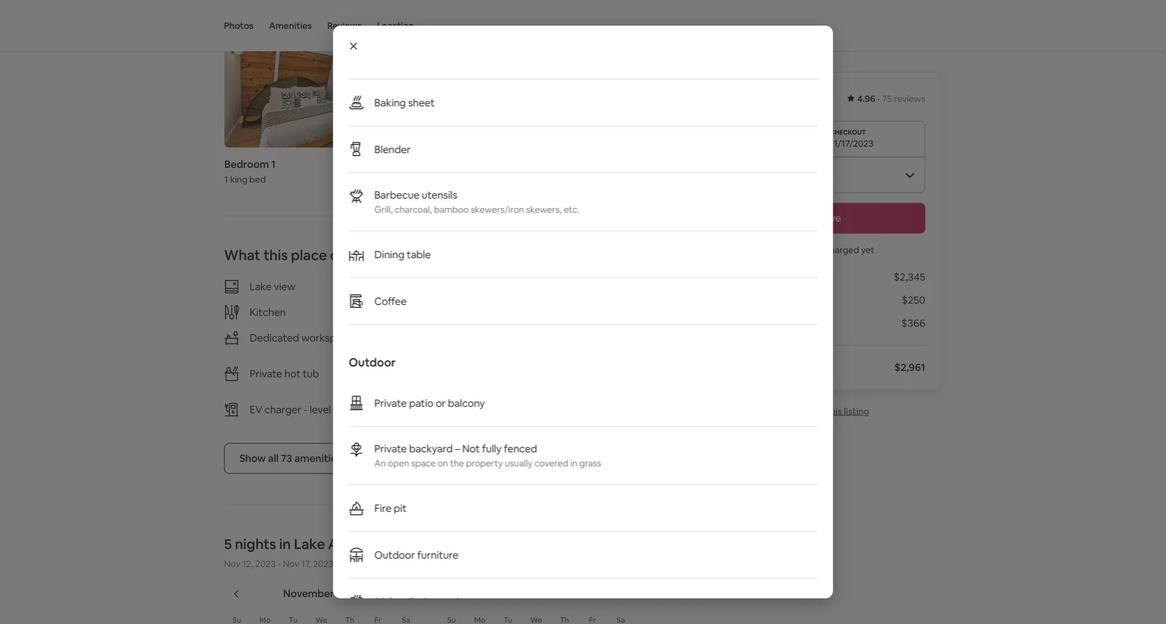 Task type: vqa. For each thing, say whether or not it's contained in the screenshot.
"table"
yes



Task type: describe. For each thing, give the bounding box(es) containing it.
sheet
[[408, 96, 435, 109]]

charged
[[825, 244, 859, 256]]

be
[[812, 244, 823, 256]]

view for mountain view
[[511, 280, 532, 293]]

amenities button
[[269, 0, 312, 51]]

bedroom 1 1 king bed
[[224, 158, 275, 185]]

charger
[[265, 403, 301, 416]]

report
[[796, 406, 825, 417]]

reviews button
[[327, 0, 362, 51]]

november
[[283, 587, 334, 601]]

december
[[497, 587, 549, 601]]

won't
[[787, 244, 810, 256]]

0 horizontal spatial 1
[[224, 173, 228, 185]]

$250
[[902, 294, 926, 307]]

furniture
[[417, 549, 458, 562]]

place
[[291, 246, 327, 264]]

$469
[[719, 271, 743, 284]]

0 vertical spatial -
[[304, 403, 308, 416]]

the
[[450, 458, 464, 469]]

december 2023
[[497, 587, 574, 601]]

ev charger - level 2, tesla only
[[250, 403, 388, 416]]

nights inside 5 nights in lake arrowhead nov 12, 2023 - nov 17, 2023
[[235, 535, 276, 554]]

1 horizontal spatial on
[[548, 403, 560, 416]]

11/17/2023 button
[[719, 121, 926, 157]]

patio
[[409, 397, 433, 410]]

service
[[753, 317, 787, 330]]

reserve button
[[719, 203, 926, 234]]

you won't be charged yet
[[770, 244, 875, 256]]

you
[[770, 244, 785, 256]]

charcoal
[[419, 596, 459, 609]]

or
[[436, 397, 446, 410]]

0 horizontal spatial lake
[[250, 280, 272, 293]]

outdoor furniture
[[374, 549, 458, 562]]

private inside private backyard – not fully fenced an open space on the property usually covered in grass
[[374, 442, 407, 455]]

5 nights in lake arrowhead nov 12, 2023 - nov 17, 2023
[[224, 535, 403, 570]]

charcoal,
[[395, 204, 432, 215]]

fully
[[482, 442, 501, 455]]

on inside private backyard – not fully fenced an open space on the property usually covered in grass
[[438, 458, 448, 469]]

barbecue
[[374, 188, 419, 201]]

what
[[224, 246, 261, 264]]

all
[[268, 452, 279, 465]]

property inside private backyard – not fully fenced an open space on the property usually covered in grass
[[466, 458, 503, 469]]

2023 right 17,
[[313, 558, 334, 570]]

11/17/2023
[[830, 138, 874, 149]]

mountain view
[[464, 280, 532, 293]]

etc.
[[564, 204, 579, 215]]

airbnb service fee button
[[719, 317, 805, 330]]

location button
[[377, 0, 414, 51]]

skewers,
[[526, 204, 562, 215]]

skewers/iron
[[471, 204, 524, 215]]

tesla
[[344, 403, 366, 416]]

security cameras on property
[[464, 403, 604, 416]]

table
[[407, 248, 431, 261]]

2,
[[333, 403, 342, 416]]

security
[[464, 403, 503, 416]]

blender
[[374, 143, 411, 156]]

1 horizontal spatial 1
[[271, 158, 275, 171]]

baking
[[374, 96, 406, 109]]

private hot tub
[[250, 367, 319, 381]]

bed inside the bedroom 1 1 king bed
[[249, 173, 266, 185]]

bed inside button
[[464, 173, 480, 185]]

this for what
[[264, 246, 288, 264]]

workspace
[[302, 331, 353, 345]]

november 2023
[[283, 587, 360, 601]]

$2,345
[[894, 271, 926, 284]]

cameras
[[505, 403, 546, 416]]

this for report
[[827, 406, 842, 417]]

open
[[388, 458, 409, 469]]

covered
[[534, 458, 568, 469]]

utensils
[[422, 188, 457, 201]]

grass
[[579, 458, 601, 469]]

where you'll sleep region
[[219, 0, 648, 190]]

only
[[369, 403, 388, 416]]

x
[[745, 271, 751, 284]]

73
[[281, 452, 292, 465]]

space
[[411, 458, 436, 469]]

outdoor for outdoor
[[349, 355, 396, 370]]

amenities
[[269, 20, 312, 31]]

amenities
[[295, 452, 342, 465]]

private patio or balcony
[[374, 397, 485, 410]]

$469 x 5 nights
[[719, 271, 790, 284]]

reviews
[[327, 20, 362, 31]]

balcony
[[448, 397, 485, 410]]

12,
[[242, 558, 253, 570]]

arrowhead
[[328, 535, 403, 554]]



Task type: locate. For each thing, give the bounding box(es) containing it.
1 vertical spatial outdoor
[[374, 549, 415, 562]]

1 vertical spatial property
[[466, 458, 503, 469]]

0 vertical spatial outdoor
[[349, 355, 396, 370]]

1 inside 1 king bed button
[[439, 173, 443, 185]]

view
[[274, 280, 296, 293], [511, 280, 532, 293]]

1 vertical spatial 5
[[224, 535, 232, 554]]

1 vertical spatial on
[[438, 458, 448, 469]]

bed down bedroom
[[249, 173, 266, 185]]

barbecue utensils grill, charcoal, bamboo skewers/iron skewers, etc.
[[374, 188, 579, 215]]

on right cameras
[[548, 403, 560, 416]]

private left the hot
[[250, 367, 282, 381]]

1 horizontal spatial king
[[444, 173, 462, 185]]

1 horizontal spatial nov
[[283, 558, 299, 570]]

1 horizontal spatial property
[[562, 403, 604, 416]]

in up november
[[279, 535, 291, 554]]

nov
[[224, 558, 240, 570], [283, 558, 299, 570]]

1 king bed
[[439, 173, 480, 185]]

outdoor up only
[[349, 355, 396, 370]]

bedroom
[[224, 158, 269, 171]]

1 right bedroom
[[271, 158, 275, 171]]

outdoor
[[349, 355, 396, 370], [374, 549, 415, 562]]

private for private hot tub
[[250, 367, 282, 381]]

in inside private backyard – not fully fenced an open space on the property usually covered in grass
[[570, 458, 577, 469]]

king inside 1 king bed button
[[444, 173, 462, 185]]

nov left 17,
[[283, 558, 299, 570]]

1 vertical spatial this
[[827, 406, 842, 417]]

private left patio
[[374, 397, 407, 410]]

bed up the barbecue utensils grill, charcoal, bamboo skewers/iron skewers, etc.
[[464, 173, 480, 185]]

property up grass
[[562, 403, 604, 416]]

2 nov from the left
[[283, 558, 299, 570]]

2023
[[255, 558, 276, 570], [313, 558, 334, 570], [336, 587, 360, 601], [551, 587, 574, 601]]

bedroom #2- king image
[[224, 11, 429, 148], [224, 11, 429, 148]]

show
[[240, 452, 266, 465]]

0 vertical spatial 5
[[753, 271, 759, 284]]

report this listing
[[796, 406, 870, 417]]

pit
[[394, 502, 407, 515]]

backyard
[[409, 442, 453, 455]]

nov left 12,
[[224, 558, 240, 570]]

1 king from the left
[[230, 173, 247, 185]]

yet
[[861, 244, 875, 256]]

what this place offers dialog
[[333, 0, 833, 625]]

reviews
[[894, 93, 926, 105]]

1 vertical spatial lake
[[294, 535, 325, 554]]

private
[[250, 367, 282, 381], [374, 397, 407, 410], [374, 442, 407, 455]]

on left the
[[438, 458, 448, 469]]

grill:
[[397, 596, 416, 609]]

show all 73 amenities button
[[224, 443, 357, 474]]

lake inside 5 nights in lake arrowhead nov 12, 2023 - nov 17, 2023
[[294, 535, 325, 554]]

1 horizontal spatial lake
[[294, 535, 325, 554]]

offers
[[330, 246, 369, 264]]

1 vertical spatial -
[[278, 558, 281, 570]]

lake up 17,
[[294, 535, 325, 554]]

this
[[264, 246, 288, 264], [827, 406, 842, 417]]

- left 17,
[[278, 558, 281, 570]]

1 up utensils
[[439, 173, 443, 185]]

king inside the bedroom 1 1 king bed
[[230, 173, 247, 185]]

lake view
[[250, 280, 296, 293]]

0 horizontal spatial view
[[274, 280, 296, 293]]

airbnb
[[719, 317, 751, 330]]

0 horizontal spatial this
[[264, 246, 288, 264]]

property down fully
[[466, 458, 503, 469]]

not
[[462, 442, 480, 455]]

dining
[[374, 248, 404, 261]]

in left grass
[[570, 458, 577, 469]]

king down bedroom
[[230, 173, 247, 185]]

2023 right 12,
[[255, 558, 276, 570]]

in
[[570, 458, 577, 469], [279, 535, 291, 554]]

outdoor for outdoor furniture
[[374, 549, 415, 562]]

nights up 12,
[[235, 535, 276, 554]]

photos button
[[224, 0, 254, 51]]

1 king bed button
[[439, 11, 643, 185]]

- inside 5 nights in lake arrowhead nov 12, 2023 - nov 17, 2023
[[278, 558, 281, 570]]

bbq grill: charcoal
[[374, 596, 459, 609]]

view right mountain
[[511, 280, 532, 293]]

in inside 5 nights in lake arrowhead nov 12, 2023 - nov 17, 2023
[[279, 535, 291, 554]]

listing
[[844, 406, 870, 417]]

5 inside 5 nights in lake arrowhead nov 12, 2023 - nov 17, 2023
[[224, 535, 232, 554]]

0 vertical spatial nights
[[761, 271, 790, 284]]

location
[[377, 20, 414, 31]]

bamboo
[[434, 204, 469, 215]]

report this listing button
[[775, 406, 870, 417]]

baking sheet
[[374, 96, 435, 109]]

airbnb service fee
[[719, 317, 805, 330]]

view up kitchen
[[274, 280, 296, 293]]

1 horizontal spatial -
[[304, 403, 308, 416]]

photos
[[224, 20, 254, 31]]

king up utensils
[[444, 173, 462, 185]]

$2,961
[[895, 361, 926, 374]]

4.96
[[858, 93, 876, 105]]

dedicated
[[250, 331, 299, 345]]

king
[[230, 173, 247, 185], [444, 173, 462, 185]]

0 vertical spatial lake
[[250, 280, 272, 293]]

this up lake view at the top of page
[[264, 246, 288, 264]]

0 horizontal spatial nov
[[224, 558, 240, 570]]

an
[[374, 458, 386, 469]]

2 view from the left
[[511, 280, 532, 293]]

1 vertical spatial private
[[374, 397, 407, 410]]

2023 left bbq
[[336, 587, 360, 601]]

·
[[878, 93, 880, 105]]

0 horizontal spatial on
[[438, 458, 448, 469]]

0 vertical spatial in
[[570, 458, 577, 469]]

0 horizontal spatial -
[[278, 558, 281, 570]]

2 bed from the left
[[464, 173, 480, 185]]

0 horizontal spatial king
[[230, 173, 247, 185]]

$366
[[902, 317, 926, 330]]

property
[[562, 403, 604, 416], [466, 458, 503, 469]]

1 horizontal spatial this
[[827, 406, 842, 417]]

1 down bedroom
[[224, 173, 228, 185]]

king suite- bedroom #1 image
[[439, 11, 643, 148], [439, 11, 643, 148]]

5
[[753, 271, 759, 284], [224, 535, 232, 554]]

1 vertical spatial in
[[279, 535, 291, 554]]

this left listing at the right
[[827, 406, 842, 417]]

75
[[883, 93, 892, 105]]

outdoor left furniture at bottom left
[[374, 549, 415, 562]]

1 bed from the left
[[249, 173, 266, 185]]

ev
[[250, 403, 262, 416]]

1 nov from the left
[[224, 558, 240, 570]]

dining table
[[374, 248, 431, 261]]

1 view from the left
[[274, 280, 296, 293]]

0 vertical spatial private
[[250, 367, 282, 381]]

2023 right december
[[551, 587, 574, 601]]

nights right 'x'
[[761, 271, 790, 284]]

lake up kitchen
[[250, 280, 272, 293]]

view for lake view
[[274, 280, 296, 293]]

mountain
[[464, 280, 508, 293]]

0 horizontal spatial bed
[[249, 173, 266, 185]]

- left level
[[304, 403, 308, 416]]

1 horizontal spatial bed
[[464, 173, 480, 185]]

private up open
[[374, 442, 407, 455]]

level
[[310, 403, 331, 416]]

calendar application
[[209, 574, 1074, 625]]

2 vertical spatial private
[[374, 442, 407, 455]]

show all 73 amenities
[[240, 452, 342, 465]]

hot
[[285, 367, 301, 381]]

1 horizontal spatial nights
[[761, 271, 790, 284]]

0 horizontal spatial 5
[[224, 535, 232, 554]]

fenced
[[504, 442, 537, 455]]

0 horizontal spatial in
[[279, 535, 291, 554]]

1 horizontal spatial in
[[570, 458, 577, 469]]

what this place offers
[[224, 246, 369, 264]]

fee
[[789, 317, 805, 330]]

2 king from the left
[[444, 173, 462, 185]]

2 horizontal spatial 1
[[439, 173, 443, 185]]

tub
[[303, 367, 319, 381]]

0 vertical spatial property
[[562, 403, 604, 416]]

1 horizontal spatial view
[[511, 280, 532, 293]]

fire
[[374, 502, 391, 515]]

1 vertical spatial nights
[[235, 535, 276, 554]]

17,
[[301, 558, 311, 570]]

1 horizontal spatial 5
[[753, 271, 759, 284]]

private for private patio or balcony
[[374, 397, 407, 410]]

0 horizontal spatial property
[[466, 458, 503, 469]]

fire pit
[[374, 502, 407, 515]]

0 vertical spatial on
[[548, 403, 560, 416]]

0 vertical spatial this
[[264, 246, 288, 264]]

0 horizontal spatial nights
[[235, 535, 276, 554]]



